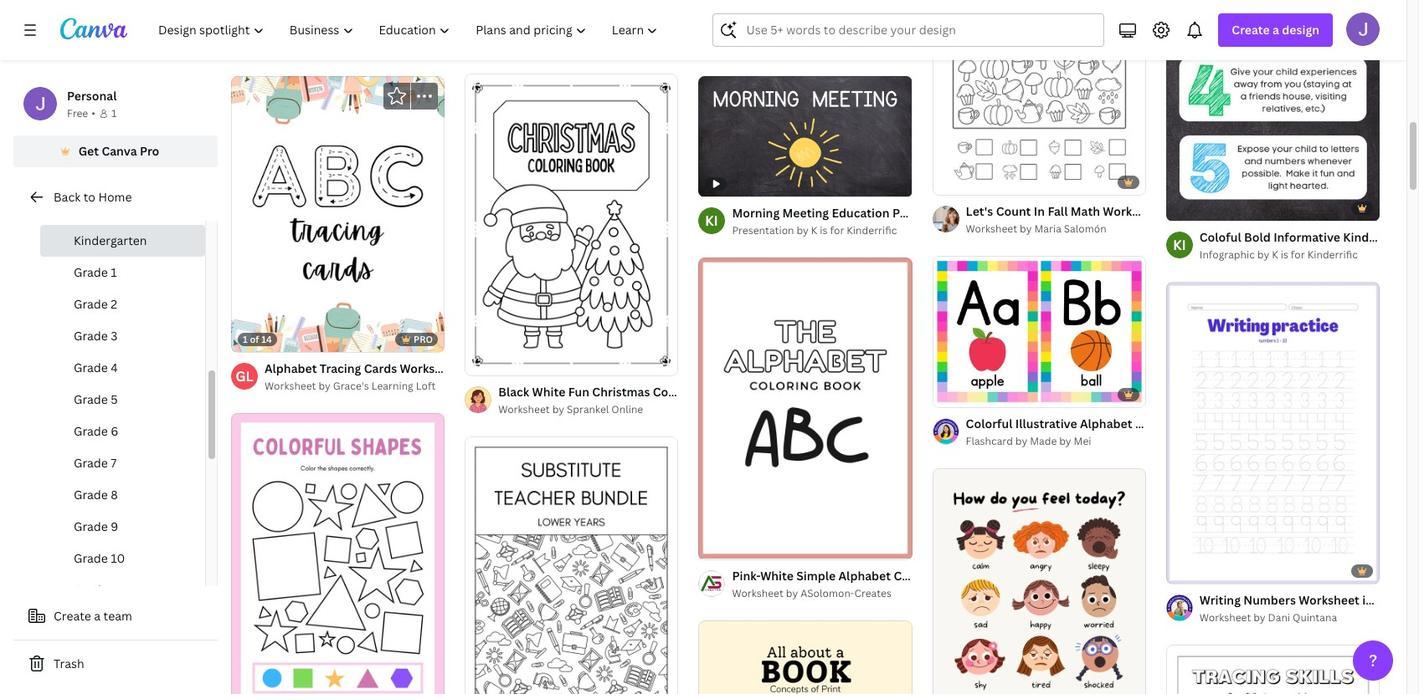 Task type: describe. For each thing, give the bounding box(es) containing it.
k is for kinderrific image
[[1166, 232, 1193, 259]]

k is for kinderrific element for infographic by k is for kinderrific
[[1166, 232, 1193, 259]]

coloful bold informative kindergarten link
[[1200, 229, 1419, 247]]

presentation by k is for kinderrific
[[732, 223, 897, 237]]

by left mei
[[1059, 435, 1071, 449]]

creates
[[854, 587, 892, 601]]

colors
[[515, 361, 552, 377]]

worksheet inside "link"
[[466, 23, 527, 39]]

to
[[83, 189, 95, 205]]

in inside writing numbers worksheet in purple w worksheet by dani quintana
[[1362, 593, 1373, 609]]

colorful illustrative alphabet flashcards flashcard by made by mei
[[966, 416, 1197, 449]]

colorful illustrative alphabet flashcards link
[[966, 415, 1197, 434]]

grade for grade 8
[[74, 487, 108, 503]]

1 of 12
[[477, 356, 505, 368]]

grade for grade 6
[[74, 424, 108, 440]]

w
[[1416, 593, 1419, 609]]

trash link
[[13, 648, 218, 681]]

k inside presentation by k is for kinderrific link
[[811, 223, 817, 237]]

grade for grade 5
[[74, 392, 108, 408]]

grade 5
[[74, 392, 118, 408]]

krizzia
[[801, 42, 831, 56]]

cards
[[364, 361, 397, 377]]

grace's learning loft image
[[231, 364, 258, 390]]

presentation
[[732, 223, 794, 237]]

5
[[111, 392, 118, 408]]

design
[[1282, 22, 1319, 38]]

create a team
[[54, 609, 132, 625]]

grade 3
[[74, 328, 118, 344]]

10
[[111, 551, 125, 567]]

0 horizontal spatial kindergarten
[[74, 233, 147, 249]]

illustrative inside alphabet tracing cards worksheet in pastel colors illustrative worksheet by grace's learning loft
[[555, 361, 617, 377]]

1 for alphabet
[[243, 333, 248, 346]]

9
[[111, 519, 118, 535]]

poster by ryska erliansyah link
[[498, 38, 678, 55]]

yellow
[[498, 21, 535, 37]]

grade 10 link
[[40, 543, 205, 575]]

worksheet by maria salomón link
[[966, 221, 1146, 238]]

personal
[[67, 88, 117, 104]]

colorful
[[966, 416, 1013, 432]]

coloring for alphabet
[[894, 568, 942, 584]]

by inside yellow fun illustration classroom helpers poster poster by ryska erliansyah
[[532, 39, 544, 53]]

all about me worksheet link
[[732, 23, 869, 41]]

ki link for infographic by k is for kinderrific
[[1166, 232, 1193, 259]]

1 of 13
[[944, 388, 973, 400]]

grade 2
[[74, 296, 117, 312]]

1 up 2
[[111, 265, 117, 280]]

fun for black white fun christmas activity worksheet set
[[334, 23, 356, 39]]

27
[[729, 540, 739, 552]]

grade 2 link
[[40, 289, 205, 321]]

grade 10
[[74, 551, 125, 567]]

grade for grade 3
[[74, 328, 108, 344]]

pro
[[140, 143, 159, 159]]

loft
[[416, 380, 436, 394]]

back to home
[[54, 189, 132, 205]]

2
[[111, 296, 117, 312]]

black white tracing skills handwriting worksheets image
[[1166, 646, 1380, 695]]

of for pink-white simple alphabet coloring book
[[717, 540, 727, 552]]

k is for kinderrific element for presentation by k is for kinderrific
[[699, 207, 725, 234]]

pre-
[[74, 201, 97, 217]]

1 of 27
[[710, 540, 739, 552]]

alphabet tracing cards worksheet in pastel colors illustrative link
[[265, 360, 617, 379]]

of for alphabet tracing cards worksheet in pastel colors illustrative
[[250, 333, 259, 346]]

grade 8 link
[[40, 480, 205, 512]]

made
[[1030, 435, 1057, 449]]

free •
[[67, 106, 95, 121]]

grade 6
[[74, 424, 118, 440]]

create for create a team
[[54, 609, 91, 625]]

grade 9 link
[[40, 512, 205, 543]]

grade 7 link
[[40, 448, 205, 480]]

writing
[[1200, 593, 1241, 609]]

helpers
[[691, 21, 736, 37]]

coloful bold informative kindergarten  infographic by k is for kinderrific
[[1200, 230, 1419, 262]]

1 for pink-
[[710, 540, 715, 552]]

black for black white fun christmas coloring worksheet set worksheet by sprankel online
[[498, 384, 529, 400]]

by inside pink-white simple alphabet coloring book worksheet by asolomon-creates
[[786, 587, 798, 601]]

black white fun christmas activity worksheet set
[[265, 23, 549, 39]]

grade 5 link
[[40, 384, 205, 416]]

white for pink-white simple alphabet coloring book worksheet by asolomon-creates
[[760, 568, 794, 584]]

pink-
[[732, 568, 760, 584]]

learning
[[371, 380, 413, 394]]

colorful shapes worksheet in pink and white cute style image
[[231, 414, 445, 695]]

grace's learning loft element
[[231, 364, 258, 390]]

illustration
[[562, 21, 625, 37]]

grade 8
[[74, 487, 118, 503]]

coloful
[[1200, 230, 1241, 246]]

by inside coloful bold informative kindergarten  infographic by k is for kinderrific
[[1257, 248, 1269, 262]]

alphabet inside colorful illustrative alphabet flashcards flashcard by made by mei
[[1080, 416, 1132, 432]]

4
[[111, 360, 118, 376]]

by inside black white fun christmas coloring worksheet set worksheet by sprankel online
[[552, 403, 564, 417]]

grace's
[[333, 380, 369, 394]]

simple
[[796, 568, 836, 584]]

k is for kinderrific image
[[699, 207, 725, 234]]

sprankel
[[567, 403, 609, 417]]

a for design
[[1273, 22, 1279, 38]]

salomón
[[1064, 222, 1106, 236]]

christmas for activity
[[358, 23, 416, 39]]

activity
[[419, 23, 464, 39]]

flashcard by made by mei link
[[966, 434, 1146, 451]]

14
[[261, 333, 272, 346]]

kinderrific inside coloful bold informative kindergarten  infographic by k is for kinderrific
[[1307, 248, 1358, 262]]

pink-white simple alphabet coloring book image
[[699, 258, 912, 560]]

white for black white fun christmas activity worksheet set
[[298, 23, 332, 39]]

mei
[[1074, 435, 1091, 449]]

grade for grade 11
[[74, 583, 108, 599]]

create a design
[[1232, 22, 1319, 38]]

let's count in fall math worksheet in monochromatic illustrative style image
[[932, 0, 1146, 195]]

infographic by k is for kinderrific link
[[1200, 247, 1380, 264]]

top level navigation element
[[147, 13, 673, 47]]

of for colorful illustrative alphabet flashcards
[[951, 388, 960, 400]]

is inside presentation by k is for kinderrific link
[[820, 223, 828, 237]]

12
[[495, 356, 505, 368]]

black white lower years relief substitute teacher bundle worksheets image
[[465, 437, 678, 695]]

alphabet inside alphabet tracing cards worksheet in pastel colors illustrative worksheet by grace's learning loft
[[265, 361, 317, 377]]

back
[[54, 189, 81, 205]]

for inside coloful bold informative kindergarten  infographic by k is for kinderrific
[[1291, 248, 1305, 262]]

by inside alphabet tracing cards worksheet in pastel colors illustrative worksheet by grace's learning loft
[[319, 380, 331, 394]]

kindergarten inside coloful bold informative kindergarten  infographic by k is for kinderrific
[[1343, 230, 1418, 246]]

fun for black white fun christmas coloring worksheet set worksheet by sprankel online
[[568, 384, 589, 400]]

numbers
[[1243, 593, 1296, 609]]

create for create a design
[[1232, 22, 1270, 38]]

pre-school
[[74, 201, 135, 217]]

colorful hand drawn mood check social and emotional learning poster image
[[932, 469, 1146, 695]]

tracing
[[320, 361, 361, 377]]



Task type: vqa. For each thing, say whether or not it's contained in the screenshot.
Rise
no



Task type: locate. For each thing, give the bounding box(es) containing it.
black white fun christmas coloring worksheet set worksheet by sprankel online
[[498, 384, 787, 417]]

grade for grade 7
[[74, 455, 108, 471]]

in left purple
[[1362, 593, 1373, 609]]

get canva pro button
[[13, 136, 218, 167]]

0 vertical spatial illustrative
[[555, 361, 617, 377]]

1 vertical spatial kinderrific
[[1307, 248, 1358, 262]]

yellow fun illustration classroom helpers poster link
[[498, 20, 776, 38]]

1 of 14
[[243, 333, 272, 346]]

about
[[750, 23, 785, 39]]

grade 7
[[74, 455, 117, 471]]

coloful bold informative kindergarten infographic image
[[1166, 0, 1380, 221]]

pro
[[414, 333, 433, 346]]

infographic
[[1200, 248, 1255, 262]]

trash
[[54, 656, 84, 672]]

1 horizontal spatial illustrative
[[1015, 416, 1077, 432]]

of left 13
[[951, 388, 960, 400]]

3
[[111, 328, 118, 344]]

worksheet by maria salomón
[[966, 222, 1106, 236]]

coloring for christmas
[[653, 384, 701, 400]]

1 horizontal spatial black
[[498, 384, 529, 400]]

canva
[[102, 143, 137, 159]]

pink-white simple alphabet coloring book worksheet by asolomon-creates
[[732, 568, 974, 601]]

1 horizontal spatial kindergarten
[[1343, 230, 1418, 246]]

get
[[78, 143, 99, 159]]

1 right •
[[111, 106, 117, 121]]

online
[[611, 403, 643, 417]]

black
[[265, 23, 296, 39], [498, 384, 529, 400]]

grade left 3
[[74, 328, 108, 344]]

0 vertical spatial black
[[265, 23, 296, 39]]

1 of 12 link
[[465, 74, 678, 376]]

3 grade from the top
[[74, 328, 108, 344]]

all
[[732, 23, 747, 39]]

grade for grade 4
[[74, 360, 108, 376]]

flashcards
[[1135, 416, 1197, 432]]

0 horizontal spatial k
[[811, 223, 817, 237]]

worksheet by dani quintana link
[[1200, 611, 1380, 627]]

1 horizontal spatial k
[[1272, 248, 1278, 262]]

0 horizontal spatial for
[[830, 223, 844, 237]]

1 vertical spatial christmas
[[592, 384, 650, 400]]

1 vertical spatial a
[[94, 609, 101, 625]]

alphabet down 14
[[265, 361, 317, 377]]

ryska
[[547, 39, 575, 53]]

ki link for presentation by k is for kinderrific
[[699, 207, 725, 234]]

0 horizontal spatial coloring
[[653, 384, 701, 400]]

k inside coloful bold informative kindergarten  infographic by k is for kinderrific
[[1272, 248, 1278, 262]]

create left design
[[1232, 22, 1270, 38]]

grade left 8
[[74, 487, 108, 503]]

1 horizontal spatial alphabet
[[838, 568, 891, 584]]

team
[[103, 609, 132, 625]]

christmas for coloring
[[592, 384, 650, 400]]

black white fun christmas coloring worksheet set image
[[465, 74, 678, 376]]

a
[[1273, 22, 1279, 38], [94, 609, 101, 625]]

black white fun christmas coloring worksheet set link
[[498, 383, 787, 402]]

alphabet tracing cards worksheet in pastel colors illustrative image
[[231, 76, 445, 353]]

by inside all about me worksheet worksheet by krizzia
[[786, 42, 798, 56]]

of
[[250, 333, 259, 346], [484, 356, 493, 368], [951, 388, 960, 400], [717, 540, 727, 552]]

0 vertical spatial alphabet
[[265, 361, 317, 377]]

is inside coloful bold informative kindergarten  infographic by k is for kinderrific
[[1281, 248, 1288, 262]]

black inside "link"
[[265, 23, 296, 39]]

coloring inside pink-white simple alphabet coloring book worksheet by asolomon-creates
[[894, 568, 942, 584]]

christmas inside black white fun christmas coloring worksheet set worksheet by sprankel online
[[592, 384, 650, 400]]

grade
[[74, 265, 108, 280], [74, 296, 108, 312], [74, 328, 108, 344], [74, 360, 108, 376], [74, 392, 108, 408], [74, 424, 108, 440], [74, 455, 108, 471], [74, 487, 108, 503], [74, 519, 108, 535], [74, 551, 108, 567], [74, 583, 108, 599]]

10 grade from the top
[[74, 551, 108, 567]]

all about me worksheet image
[[699, 0, 912, 15]]

alphabet inside pink-white simple alphabet coloring book worksheet by asolomon-creates
[[838, 568, 891, 584]]

by down simple
[[786, 587, 798, 601]]

black for black white fun christmas activity worksheet set
[[265, 23, 296, 39]]

a left "team"
[[94, 609, 101, 625]]

create a design button
[[1218, 13, 1333, 47]]

illustrative up sprankel
[[555, 361, 617, 377]]

1 horizontal spatial in
[[1362, 593, 1373, 609]]

1 for colorful
[[944, 388, 949, 400]]

alphabet
[[265, 361, 317, 377], [1080, 416, 1132, 432], [838, 568, 891, 584]]

worksheet by grace's learning loft link
[[265, 379, 445, 395]]

0 horizontal spatial kinderrific
[[847, 223, 897, 237]]

in inside alphabet tracing cards worksheet in pastel colors illustrative worksheet by grace's learning loft
[[463, 361, 474, 377]]

0 horizontal spatial black
[[265, 23, 296, 39]]

asolomon-
[[801, 587, 854, 601]]

is down informative on the right of page
[[1281, 248, 1288, 262]]

grade up create a team
[[74, 583, 108, 599]]

grade 4
[[74, 360, 118, 376]]

for right presentation
[[830, 223, 844, 237]]

kindergarten
[[1343, 230, 1418, 246], [74, 233, 147, 249]]

white inside "link"
[[298, 23, 332, 39]]

fun inside yellow fun illustration classroom helpers poster poster by ryska erliansyah
[[538, 21, 559, 37]]

christmas inside "link"
[[358, 23, 416, 39]]

0 horizontal spatial k is for kinderrific element
[[699, 207, 725, 234]]

1 horizontal spatial ki link
[[1166, 232, 1193, 259]]

1 grade from the top
[[74, 265, 108, 280]]

for down informative on the right of page
[[1291, 248, 1305, 262]]

1 horizontal spatial christmas
[[592, 384, 650, 400]]

alphabet up creates at the right bottom of the page
[[838, 568, 891, 584]]

6 grade from the top
[[74, 424, 108, 440]]

poster down yellow at top left
[[498, 39, 530, 53]]

create a team button
[[13, 600, 218, 634]]

grade for grade 2
[[74, 296, 108, 312]]

of left 27
[[717, 540, 727, 552]]

11 grade from the top
[[74, 583, 108, 599]]

a left design
[[1273, 22, 1279, 38]]

white inside black white fun christmas coloring worksheet set worksheet by sprankel online
[[532, 384, 565, 400]]

by left maria
[[1020, 222, 1032, 236]]

0 horizontal spatial in
[[463, 361, 474, 377]]

0 vertical spatial kinderrific
[[847, 223, 897, 237]]

8
[[111, 487, 118, 503]]

grade left 10
[[74, 551, 108, 567]]

0 vertical spatial create
[[1232, 22, 1270, 38]]

0 horizontal spatial a
[[94, 609, 101, 625]]

Search search field
[[746, 14, 1094, 46]]

8 grade from the top
[[74, 487, 108, 503]]

worksheet by krizzia link
[[732, 41, 869, 58]]

by inside writing numbers worksheet in purple w worksheet by dani quintana
[[1253, 611, 1266, 626]]

grade 6 link
[[40, 416, 205, 448]]

0 vertical spatial poster
[[739, 21, 776, 37]]

5 grade from the top
[[74, 392, 108, 408]]

grade for grade 10
[[74, 551, 108, 567]]

ki link left presentation
[[699, 207, 725, 234]]

1 left 12
[[477, 356, 481, 368]]

0 horizontal spatial alphabet
[[265, 361, 317, 377]]

1 vertical spatial coloring
[[894, 568, 942, 584]]

kindergarten down school
[[74, 233, 147, 249]]

a inside create a design dropdown button
[[1273, 22, 1279, 38]]

create down grade 11
[[54, 609, 91, 625]]

worksheet inside pink-white simple alphabet coloring book worksheet by asolomon-creates
[[732, 587, 784, 601]]

0 vertical spatial christmas
[[358, 23, 416, 39]]

1 vertical spatial poster
[[498, 39, 530, 53]]

is right presentation
[[820, 223, 828, 237]]

fun inside the black white fun christmas activity worksheet set "link"
[[334, 23, 356, 39]]

1 horizontal spatial poster
[[739, 21, 776, 37]]

ki link left coloful
[[1166, 232, 1193, 259]]

1 horizontal spatial coloring
[[894, 568, 942, 584]]

k
[[811, 223, 817, 237], [1272, 248, 1278, 262]]

k is for kinderrific element left presentation
[[699, 207, 725, 234]]

1 vertical spatial set
[[768, 384, 787, 400]]

get canva pro
[[78, 143, 159, 159]]

•
[[91, 106, 95, 121]]

0 vertical spatial coloring
[[653, 384, 701, 400]]

0 horizontal spatial fun
[[334, 23, 356, 39]]

0 vertical spatial for
[[830, 223, 844, 237]]

grade left 2
[[74, 296, 108, 312]]

1 horizontal spatial k is for kinderrific element
[[1166, 232, 1193, 259]]

create inside dropdown button
[[1232, 22, 1270, 38]]

1 of 14 link
[[231, 76, 445, 354]]

1 horizontal spatial a
[[1273, 22, 1279, 38]]

grade 3 link
[[40, 321, 205, 352]]

1 vertical spatial in
[[1362, 593, 1373, 609]]

yellow fun illustration classroom helpers poster poster by ryska erliansyah
[[498, 21, 776, 53]]

None search field
[[713, 13, 1105, 47]]

0 horizontal spatial christmas
[[358, 23, 416, 39]]

purple
[[1376, 593, 1413, 609]]

quintana
[[1293, 611, 1337, 626]]

grade left 7
[[74, 455, 108, 471]]

0 vertical spatial in
[[463, 361, 474, 377]]

a for team
[[94, 609, 101, 625]]

0 horizontal spatial poster
[[498, 39, 530, 53]]

k is for kinderrific element
[[699, 207, 725, 234], [1166, 232, 1193, 259]]

all about me worksheet worksheet by krizzia
[[732, 23, 869, 56]]

set for black white fun christmas activity worksheet set
[[530, 23, 549, 39]]

1 vertical spatial create
[[54, 609, 91, 625]]

writing numbers worksheet in purple w worksheet by dani quintana
[[1200, 593, 1419, 626]]

free
[[67, 106, 88, 121]]

2 horizontal spatial fun
[[568, 384, 589, 400]]

k is for kinderrific element left coloful
[[1166, 232, 1193, 259]]

1 horizontal spatial set
[[768, 384, 787, 400]]

for
[[830, 223, 844, 237], [1291, 248, 1305, 262]]

christmas left activity
[[358, 23, 416, 39]]

maria
[[1034, 222, 1061, 236]]

grade up grade 2 at top
[[74, 265, 108, 280]]

0 vertical spatial is
[[820, 223, 828, 237]]

1 of 27 link
[[699, 258, 912, 560]]

by right presentation
[[797, 223, 809, 237]]

fun inside black white fun christmas coloring worksheet set worksheet by sprankel online
[[568, 384, 589, 400]]

worksheet
[[466, 23, 527, 39], [808, 23, 869, 39], [732, 42, 784, 56], [966, 222, 1017, 236], [400, 361, 461, 377], [265, 380, 316, 394], [704, 384, 765, 400], [498, 403, 550, 417], [732, 587, 784, 601], [1299, 593, 1360, 609], [1200, 611, 1251, 626]]

grade for grade 1
[[74, 265, 108, 280]]

grade 1
[[74, 265, 117, 280]]

0 horizontal spatial illustrative
[[555, 361, 617, 377]]

by down the 'bold'
[[1257, 248, 1269, 262]]

set inside black white fun christmas coloring worksheet set worksheet by sprankel online
[[768, 384, 787, 400]]

0 vertical spatial white
[[298, 23, 332, 39]]

0 horizontal spatial white
[[298, 23, 332, 39]]

grade left "6"
[[74, 424, 108, 440]]

dani
[[1268, 611, 1290, 626]]

set
[[530, 23, 549, 39], [768, 384, 787, 400]]

bold
[[1244, 230, 1271, 246]]

create inside 'button'
[[54, 609, 91, 625]]

kindergarten right informative on the right of page
[[1343, 230, 1418, 246]]

by
[[532, 39, 544, 53], [786, 42, 798, 56], [1020, 222, 1032, 236], [797, 223, 809, 237], [1257, 248, 1269, 262], [319, 380, 331, 394], [552, 403, 564, 417], [1015, 435, 1027, 449], [1059, 435, 1071, 449], [786, 587, 798, 601], [1253, 611, 1266, 626]]

jacob simon image
[[1346, 13, 1380, 46]]

black white fun christmas activity worksheet set link
[[265, 23, 549, 41]]

christmas
[[358, 23, 416, 39], [592, 384, 650, 400]]

0 vertical spatial set
[[530, 23, 549, 39]]

a inside create a team 'button'
[[94, 609, 101, 625]]

7
[[111, 455, 117, 471]]

grade left 9
[[74, 519, 108, 535]]

2 vertical spatial white
[[760, 568, 794, 584]]

by down me
[[786, 42, 798, 56]]

7 grade from the top
[[74, 455, 108, 471]]

k down informative on the right of page
[[1272, 248, 1278, 262]]

christmas up "online"
[[592, 384, 650, 400]]

classroom
[[628, 21, 688, 37]]

1 vertical spatial k
[[1272, 248, 1278, 262]]

white for black white fun christmas coloring worksheet set worksheet by sprankel online
[[532, 384, 565, 400]]

4 grade from the top
[[74, 360, 108, 376]]

1 horizontal spatial fun
[[538, 21, 559, 37]]

1 left 27
[[710, 540, 715, 552]]

coloring
[[653, 384, 701, 400], [894, 568, 942, 584]]

me
[[788, 23, 805, 39]]

1 for black
[[477, 356, 481, 368]]

k right presentation
[[811, 223, 817, 237]]

2 grade from the top
[[74, 296, 108, 312]]

fun
[[538, 21, 559, 37], [334, 23, 356, 39], [568, 384, 589, 400]]

in
[[463, 361, 474, 377], [1362, 593, 1373, 609]]

set inside "link"
[[530, 23, 549, 39]]

of left 14
[[250, 333, 259, 346]]

0 horizontal spatial set
[[530, 23, 549, 39]]

1 horizontal spatial kinderrific
[[1307, 248, 1358, 262]]

black inside black white fun christmas coloring worksheet set worksheet by sprankel online
[[498, 384, 529, 400]]

0 horizontal spatial ki link
[[699, 207, 725, 234]]

book
[[945, 568, 974, 584]]

grade 1 link
[[40, 257, 205, 289]]

of for black white fun christmas coloring worksheet set
[[484, 356, 493, 368]]

1 horizontal spatial is
[[1281, 248, 1288, 262]]

pre-school link
[[40, 193, 205, 225]]

illustrative inside colorful illustrative alphabet flashcards flashcard by made by mei
[[1015, 416, 1077, 432]]

1 horizontal spatial create
[[1232, 22, 1270, 38]]

poster left me
[[739, 21, 776, 37]]

by down tracing
[[319, 380, 331, 394]]

grade left 5
[[74, 392, 108, 408]]

white inside pink-white simple alphabet coloring book worksheet by asolomon-creates
[[760, 568, 794, 584]]

illustrative up made
[[1015, 416, 1077, 432]]

by left sprankel
[[552, 403, 564, 417]]

of left 12
[[484, 356, 493, 368]]

set for black white fun christmas coloring worksheet set worksheet by sprankel online
[[768, 384, 787, 400]]

1 vertical spatial for
[[1291, 248, 1305, 262]]

grade 11 link
[[40, 575, 205, 607]]

by left ryska
[[532, 39, 544, 53]]

1 left 14
[[243, 333, 248, 346]]

13
[[963, 388, 973, 400]]

9 grade from the top
[[74, 519, 108, 535]]

2 horizontal spatial white
[[760, 568, 794, 584]]

1 vertical spatial is
[[1281, 248, 1288, 262]]

grade left 4
[[74, 360, 108, 376]]

2 horizontal spatial alphabet
[[1080, 416, 1132, 432]]

writing numbers worksheet in purple white simple style image
[[1166, 283, 1380, 585]]

1 vertical spatial black
[[498, 384, 529, 400]]

1 vertical spatial illustrative
[[1015, 416, 1077, 432]]

0 horizontal spatial create
[[54, 609, 91, 625]]

1 vertical spatial alphabet
[[1080, 416, 1132, 432]]

coloring inside black white fun christmas coloring worksheet set worksheet by sprankel online
[[653, 384, 701, 400]]

1 horizontal spatial white
[[532, 384, 565, 400]]

1 left 13
[[944, 388, 949, 400]]

1 vertical spatial white
[[532, 384, 565, 400]]

home
[[98, 189, 132, 205]]

1 horizontal spatial for
[[1291, 248, 1305, 262]]

by left made
[[1015, 435, 1027, 449]]

grade for grade 9
[[74, 519, 108, 535]]

alphabet tracing cards worksheet in pastel colors illustrative worksheet by grace's learning loft
[[265, 361, 617, 394]]

colorful illustrative alphabet flashcards image
[[932, 256, 1146, 408]]

alphabet up mei
[[1080, 416, 1132, 432]]

create
[[1232, 22, 1270, 38], [54, 609, 91, 625]]

0 horizontal spatial is
[[820, 223, 828, 237]]

by left "dani"
[[1253, 611, 1266, 626]]

0 vertical spatial k
[[811, 223, 817, 237]]

ki link
[[699, 207, 725, 234], [1166, 232, 1193, 259]]

in left "1 of 12"
[[463, 361, 474, 377]]

2 vertical spatial alphabet
[[838, 568, 891, 584]]

0 vertical spatial a
[[1273, 22, 1279, 38]]

poster
[[739, 21, 776, 37], [498, 39, 530, 53]]

print concepts reading infographic in colorful  rainbow style image
[[699, 621, 912, 695]]



